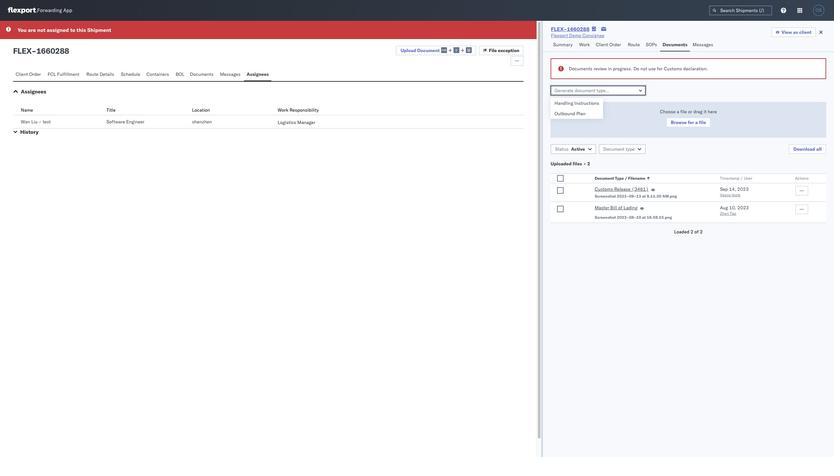 Task type: vqa. For each thing, say whether or not it's contained in the screenshot.
20,
no



Task type: describe. For each thing, give the bounding box(es) containing it.
instructions
[[575, 100, 600, 106]]

document inside 'upload document' button
[[418, 47, 440, 53]]

Generate document type... text field
[[551, 86, 646, 96]]

0 horizontal spatial -
[[32, 46, 36, 56]]

route details
[[86, 71, 114, 77]]

test
[[43, 119, 51, 125]]

sep
[[721, 187, 728, 192]]

files
[[573, 161, 583, 167]]

lading
[[624, 205, 638, 211]]

0 horizontal spatial messages button
[[218, 68, 244, 81]]

2023 for aug 10, 2023
[[738, 205, 749, 211]]

liu
[[31, 119, 38, 125]]

uploaded files ∙ 2
[[551, 161, 591, 167]]

history button
[[20, 129, 39, 135]]

drag
[[694, 109, 703, 115]]

(3461)
[[632, 187, 649, 192]]

schedule
[[121, 71, 140, 77]]

document type / filename button
[[594, 175, 708, 181]]

document type
[[604, 146, 635, 152]]

status
[[556, 146, 569, 152]]

bol
[[176, 71, 185, 77]]

plan
[[577, 111, 586, 117]]

active
[[572, 146, 585, 152]]

screenshot for sep
[[595, 194, 616, 199]]

am.png
[[663, 194, 678, 199]]

0 horizontal spatial customs
[[595, 187, 613, 192]]

shenzhen
[[192, 119, 212, 125]]

assigned
[[47, 27, 69, 33]]

work responsibility
[[278, 107, 319, 113]]

1 horizontal spatial documents button
[[661, 39, 691, 52]]

route for route details
[[86, 71, 98, 77]]

responsibility
[[290, 107, 319, 113]]

all
[[817, 146, 822, 152]]

handling instructions
[[555, 100, 600, 106]]

demo
[[570, 33, 582, 38]]

1 horizontal spatial 1660288
[[567, 26, 590, 32]]

view as client
[[782, 29, 812, 35]]

1 horizontal spatial client
[[596, 42, 609, 48]]

choose a file or drag it here
[[660, 109, 717, 115]]

flexport. image
[[8, 7, 37, 14]]

outbound
[[555, 111, 576, 117]]

0 vertical spatial a
[[677, 109, 680, 115]]

name
[[21, 107, 33, 113]]

1 horizontal spatial 2
[[691, 229, 694, 235]]

user
[[745, 176, 753, 181]]

screenshot for aug
[[595, 215, 616, 220]]

browse
[[671, 120, 687, 126]]

filename
[[629, 176, 646, 181]]

in
[[608, 66, 612, 72]]

it
[[704, 109, 707, 115]]

location
[[192, 107, 210, 113]]

of for 2
[[695, 229, 699, 235]]

flexport
[[551, 33, 568, 38]]

download
[[794, 146, 816, 152]]

type
[[615, 176, 624, 181]]

review
[[594, 66, 607, 72]]

aug 10, 2023 zhen tao
[[721, 205, 749, 216]]

summary
[[554, 42, 573, 48]]

release
[[615, 187, 631, 192]]

containers
[[147, 71, 169, 77]]

client order for the top the client order button
[[596, 42, 622, 48]]

software engineer
[[107, 119, 145, 125]]

sep 14, 2023 vasco teste
[[721, 187, 749, 198]]

exception
[[498, 48, 520, 53]]

forwarding app link
[[8, 7, 72, 14]]

list box containing handling instructions
[[551, 98, 604, 119]]

route for route
[[628, 42, 640, 48]]

1 vertical spatial 1660288
[[36, 46, 69, 56]]

type
[[626, 146, 635, 152]]

flex-
[[551, 26, 567, 32]]

0 horizontal spatial assignees
[[21, 88, 46, 95]]

aug
[[721, 205, 729, 211]]

Search Shipments (/) text field
[[710, 6, 773, 15]]

choose
[[660, 109, 676, 115]]

flex-1660288
[[551, 26, 590, 32]]

master bill of lading link
[[595, 205, 638, 213]]

customs release (3461)
[[595, 187, 649, 192]]

app
[[63, 7, 72, 14]]

2023- for aug
[[617, 215, 630, 220]]

browse for a file
[[671, 120, 707, 126]]

download all button
[[789, 144, 827, 154]]

route button
[[626, 39, 644, 52]]

work button
[[577, 39, 594, 52]]

08-
[[630, 215, 637, 220]]

history
[[20, 129, 39, 135]]

here
[[708, 109, 717, 115]]

engineer
[[126, 119, 145, 125]]

manager
[[298, 120, 316, 126]]

9.11.30
[[647, 194, 662, 199]]

are
[[28, 27, 36, 33]]

wan
[[21, 119, 30, 125]]

details
[[100, 71, 114, 77]]

schedule button
[[118, 68, 144, 81]]

1 vertical spatial client order button
[[13, 68, 45, 81]]

2 for ∙
[[588, 161, 591, 167]]

file inside 'button'
[[699, 120, 707, 126]]

outbound plan
[[555, 111, 586, 117]]

10
[[637, 215, 642, 220]]

flexport demo consignee link
[[551, 32, 605, 39]]



Task type: locate. For each thing, give the bounding box(es) containing it.
2 horizontal spatial documents
[[663, 42, 688, 48]]

you are not assigned to this shipment
[[18, 27, 111, 33]]

0 vertical spatial 2023
[[738, 187, 749, 192]]

summary button
[[551, 39, 577, 52]]

a inside browse for a file 'button'
[[696, 120, 698, 126]]

route inside button
[[628, 42, 640, 48]]

1 vertical spatial of
[[695, 229, 699, 235]]

/ inside document type / filename button
[[625, 176, 628, 181]]

0 vertical spatial 1660288
[[567, 26, 590, 32]]

client order for the client order button to the bottom
[[16, 71, 41, 77]]

at right 13
[[643, 194, 646, 199]]

1 vertical spatial for
[[688, 120, 695, 126]]

master bill of lading
[[595, 205, 638, 211]]

1 horizontal spatial client order button
[[594, 39, 626, 52]]

work for work
[[580, 42, 590, 48]]

for right use
[[657, 66, 663, 72]]

messages for top messages button
[[693, 42, 714, 48]]

/ inside timestamp / user button
[[741, 176, 744, 181]]

status active
[[556, 146, 585, 152]]

2023 for sep 14, 2023
[[738, 187, 749, 192]]

1 2023- from the top
[[617, 194, 630, 199]]

customs release (3461) link
[[595, 186, 649, 194]]

logistics manager
[[278, 120, 316, 126]]

file
[[489, 48, 497, 53]]

for down or
[[688, 120, 695, 126]]

browse for a file button
[[667, 118, 711, 127]]

1 horizontal spatial client order
[[596, 42, 622, 48]]

route left sops
[[628, 42, 640, 48]]

10,
[[730, 205, 737, 211]]

documents button right sops
[[661, 39, 691, 52]]

2 at from the top
[[643, 215, 646, 220]]

1 vertical spatial at
[[643, 215, 646, 220]]

0 horizontal spatial order
[[29, 71, 41, 77]]

as
[[794, 29, 799, 35]]

0 horizontal spatial 2
[[588, 161, 591, 167]]

file left or
[[681, 109, 687, 115]]

2023 right 10,
[[738, 205, 749, 211]]

screenshot 2023-09-13 at 9.11.30 am.png
[[595, 194, 678, 199]]

bol button
[[173, 68, 187, 81]]

or
[[689, 109, 693, 115]]

work down flexport demo consignee link
[[580, 42, 590, 48]]

16.58.15.png
[[647, 215, 673, 220]]

fulfillment
[[57, 71, 79, 77]]

1 2023 from the top
[[738, 187, 749, 192]]

order
[[610, 42, 622, 48], [29, 71, 41, 77]]

documents right bol button
[[190, 71, 214, 77]]

1 vertical spatial customs
[[595, 187, 613, 192]]

1660288 down assigned
[[36, 46, 69, 56]]

use
[[649, 66, 656, 72]]

document
[[418, 47, 440, 53], [604, 146, 625, 152], [595, 176, 614, 181]]

flexport demo consignee
[[551, 33, 605, 38]]

client
[[800, 29, 812, 35]]

0 vertical spatial screenshot
[[595, 194, 616, 199]]

0 vertical spatial work
[[580, 42, 590, 48]]

1 vertical spatial client order
[[16, 71, 41, 77]]

None checkbox
[[558, 175, 564, 182], [558, 187, 564, 194], [558, 206, 564, 213], [558, 175, 564, 182], [558, 187, 564, 194], [558, 206, 564, 213]]

1 vertical spatial a
[[696, 120, 698, 126]]

file exception
[[489, 48, 520, 53]]

1 vertical spatial messages
[[220, 71, 241, 77]]

bill
[[611, 205, 618, 211]]

not right are
[[37, 27, 45, 33]]

1 at from the top
[[643, 194, 646, 199]]

uploaded
[[551, 161, 572, 167]]

2023- down master bill of lading link
[[617, 215, 630, 220]]

0 horizontal spatial 1660288
[[36, 46, 69, 56]]

upload
[[401, 47, 416, 53]]

/ left user
[[741, 176, 744, 181]]

0 vertical spatial client order
[[596, 42, 622, 48]]

1 vertical spatial screenshot
[[595, 215, 616, 220]]

not right do
[[641, 66, 648, 72]]

1 vertical spatial 2023-
[[617, 215, 630, 220]]

document for document type
[[604, 146, 625, 152]]

upload document button
[[396, 46, 477, 55]]

not
[[37, 27, 45, 33], [641, 66, 648, 72]]

1660288 up flexport demo consignee
[[567, 26, 590, 32]]

1 screenshot from the top
[[595, 194, 616, 199]]

screenshot down master
[[595, 215, 616, 220]]

0 horizontal spatial of
[[619, 205, 623, 211]]

0 vertical spatial messages
[[693, 42, 714, 48]]

assignees button
[[244, 68, 272, 81], [21, 88, 46, 95]]

at for aug 10, 2023
[[643, 215, 646, 220]]

route left details
[[86, 71, 98, 77]]

os
[[816, 8, 823, 13]]

0 vertical spatial file
[[681, 109, 687, 115]]

0 vertical spatial of
[[619, 205, 623, 211]]

1 horizontal spatial /
[[741, 176, 744, 181]]

0 horizontal spatial assignees button
[[21, 88, 46, 95]]

2 2023 from the top
[[738, 205, 749, 211]]

progress.
[[613, 66, 633, 72]]

documents button
[[661, 39, 691, 52], [187, 68, 218, 81]]

file down it
[[699, 120, 707, 126]]

order left fcl
[[29, 71, 41, 77]]

screenshot 2023-08-10 at 16.58.15.png
[[595, 215, 673, 220]]

route inside button
[[86, 71, 98, 77]]

0 vertical spatial -
[[32, 46, 36, 56]]

- down are
[[32, 46, 36, 56]]

2023 inside sep 14, 2023 vasco teste
[[738, 187, 749, 192]]

customs left release
[[595, 187, 613, 192]]

09-
[[630, 194, 637, 199]]

1660288
[[567, 26, 590, 32], [36, 46, 69, 56]]

0 horizontal spatial client order
[[16, 71, 41, 77]]

1 horizontal spatial messages button
[[691, 39, 717, 52]]

this
[[77, 27, 86, 33]]

customs right use
[[664, 66, 683, 72]]

at for sep 14, 2023
[[643, 194, 646, 199]]

0 horizontal spatial not
[[37, 27, 45, 33]]

14,
[[730, 187, 737, 192]]

0 vertical spatial messages button
[[691, 39, 717, 52]]

/ right type
[[625, 176, 628, 181]]

0 vertical spatial not
[[37, 27, 45, 33]]

2 vertical spatial document
[[595, 176, 614, 181]]

1 vertical spatial work
[[278, 107, 289, 113]]

client order left fcl
[[16, 71, 41, 77]]

1 horizontal spatial documents
[[569, 66, 593, 72]]

to
[[70, 27, 75, 33]]

client down consignee
[[596, 42, 609, 48]]

1 horizontal spatial not
[[641, 66, 648, 72]]

13
[[637, 194, 642, 199]]

0 horizontal spatial client
[[16, 71, 28, 77]]

of right loaded
[[695, 229, 699, 235]]

timestamp / user
[[721, 176, 753, 181]]

1 vertical spatial order
[[29, 71, 41, 77]]

work inside work button
[[580, 42, 590, 48]]

1 horizontal spatial work
[[580, 42, 590, 48]]

1 vertical spatial 2023
[[738, 205, 749, 211]]

0 vertical spatial order
[[610, 42, 622, 48]]

of right bill
[[619, 205, 623, 211]]

file exception button
[[479, 46, 524, 55], [479, 46, 524, 55]]

0 horizontal spatial client order button
[[13, 68, 45, 81]]

0 horizontal spatial file
[[681, 109, 687, 115]]

a right choose
[[677, 109, 680, 115]]

at right 10
[[643, 215, 646, 220]]

0 horizontal spatial route
[[86, 71, 98, 77]]

1 horizontal spatial assignees button
[[244, 68, 272, 81]]

logistics
[[278, 120, 296, 126]]

timestamp / user button
[[719, 175, 783, 181]]

0 vertical spatial for
[[657, 66, 663, 72]]

1 / from the left
[[625, 176, 628, 181]]

wan liu - test
[[21, 119, 51, 125]]

2023- for sep
[[617, 194, 630, 199]]

zhen
[[721, 211, 729, 216]]

you
[[18, 27, 27, 33]]

document inside the document type button
[[604, 146, 625, 152]]

1 horizontal spatial customs
[[664, 66, 683, 72]]

document inside document type / filename button
[[595, 176, 614, 181]]

2023-
[[617, 194, 630, 199], [617, 215, 630, 220]]

2 2023- from the top
[[617, 215, 630, 220]]

assignees
[[247, 71, 269, 77], [21, 88, 46, 95]]

2 screenshot from the top
[[595, 215, 616, 220]]

0 vertical spatial documents button
[[661, 39, 691, 52]]

1 vertical spatial messages button
[[218, 68, 244, 81]]

0 vertical spatial at
[[643, 194, 646, 199]]

2 for of
[[700, 229, 703, 235]]

1 horizontal spatial a
[[696, 120, 698, 126]]

client order
[[596, 42, 622, 48], [16, 71, 41, 77]]

list box
[[551, 98, 604, 119]]

declaration.
[[684, 66, 709, 72]]

route details button
[[84, 68, 118, 81]]

1 horizontal spatial -
[[39, 119, 42, 125]]

order left route button
[[610, 42, 622, 48]]

a
[[677, 109, 680, 115], [696, 120, 698, 126]]

1 vertical spatial client
[[16, 71, 28, 77]]

for inside 'button'
[[688, 120, 695, 126]]

for
[[657, 66, 663, 72], [688, 120, 695, 126]]

0 horizontal spatial documents
[[190, 71, 214, 77]]

1 vertical spatial -
[[39, 119, 42, 125]]

os button
[[812, 3, 827, 18]]

2023 inside aug 10, 2023 zhen tao
[[738, 205, 749, 211]]

documents
[[663, 42, 688, 48], [569, 66, 593, 72], [190, 71, 214, 77]]

0 horizontal spatial documents button
[[187, 68, 218, 81]]

fcl
[[48, 71, 56, 77]]

at
[[643, 194, 646, 199], [643, 215, 646, 220]]

containers button
[[144, 68, 173, 81]]

1 horizontal spatial file
[[699, 120, 707, 126]]

documents right sops button
[[663, 42, 688, 48]]

0 vertical spatial customs
[[664, 66, 683, 72]]

1 vertical spatial assignees button
[[21, 88, 46, 95]]

1 horizontal spatial for
[[688, 120, 695, 126]]

view
[[782, 29, 793, 35]]

view as client button
[[772, 27, 816, 37]]

0 vertical spatial document
[[418, 47, 440, 53]]

document type button
[[599, 144, 646, 154]]

messages for the leftmost messages button
[[220, 71, 241, 77]]

0 vertical spatial assignees
[[247, 71, 269, 77]]

1 vertical spatial route
[[86, 71, 98, 77]]

documents review in progress. do not use for customs declaration.
[[569, 66, 709, 72]]

1 horizontal spatial route
[[628, 42, 640, 48]]

client order button left fcl
[[13, 68, 45, 81]]

document type / filename
[[595, 176, 646, 181]]

work up logistics
[[278, 107, 289, 113]]

0 vertical spatial client
[[596, 42, 609, 48]]

loaded 2 of 2
[[675, 229, 703, 235]]

0 vertical spatial assignees button
[[244, 68, 272, 81]]

timestamp
[[721, 176, 740, 181]]

client order down consignee
[[596, 42, 622, 48]]

documents left review
[[569, 66, 593, 72]]

of for bill
[[619, 205, 623, 211]]

1 vertical spatial documents button
[[187, 68, 218, 81]]

- right liu
[[39, 119, 42, 125]]

work for work responsibility
[[278, 107, 289, 113]]

1 vertical spatial file
[[699, 120, 707, 126]]

0 horizontal spatial a
[[677, 109, 680, 115]]

2023 up teste
[[738, 187, 749, 192]]

-
[[32, 46, 36, 56], [39, 119, 42, 125]]

client down flex
[[16, 71, 28, 77]]

1 vertical spatial not
[[641, 66, 648, 72]]

consignee
[[583, 33, 605, 38]]

1 horizontal spatial messages
[[693, 42, 714, 48]]

file
[[681, 109, 687, 115], [699, 120, 707, 126]]

teste
[[732, 193, 741, 198]]

screenshot up master
[[595, 194, 616, 199]]

a down drag
[[696, 120, 698, 126]]

1 vertical spatial document
[[604, 146, 625, 152]]

1 horizontal spatial assignees
[[247, 71, 269, 77]]

0 vertical spatial client order button
[[594, 39, 626, 52]]

document for document type / filename
[[595, 176, 614, 181]]

loaded
[[675, 229, 690, 235]]

2 horizontal spatial 2
[[700, 229, 703, 235]]

client order button down consignee
[[594, 39, 626, 52]]

0 vertical spatial route
[[628, 42, 640, 48]]

1 horizontal spatial of
[[695, 229, 699, 235]]

0 horizontal spatial /
[[625, 176, 628, 181]]

1 horizontal spatial order
[[610, 42, 622, 48]]

2 / from the left
[[741, 176, 744, 181]]

0 horizontal spatial messages
[[220, 71, 241, 77]]

2023- down release
[[617, 194, 630, 199]]

sops button
[[644, 39, 661, 52]]

shipment
[[87, 27, 111, 33]]

0 horizontal spatial for
[[657, 66, 663, 72]]

client
[[596, 42, 609, 48], [16, 71, 28, 77]]

flex - 1660288
[[13, 46, 69, 56]]

0 horizontal spatial work
[[278, 107, 289, 113]]

1 vertical spatial assignees
[[21, 88, 46, 95]]

0 vertical spatial 2023-
[[617, 194, 630, 199]]

documents button right bol
[[187, 68, 218, 81]]



